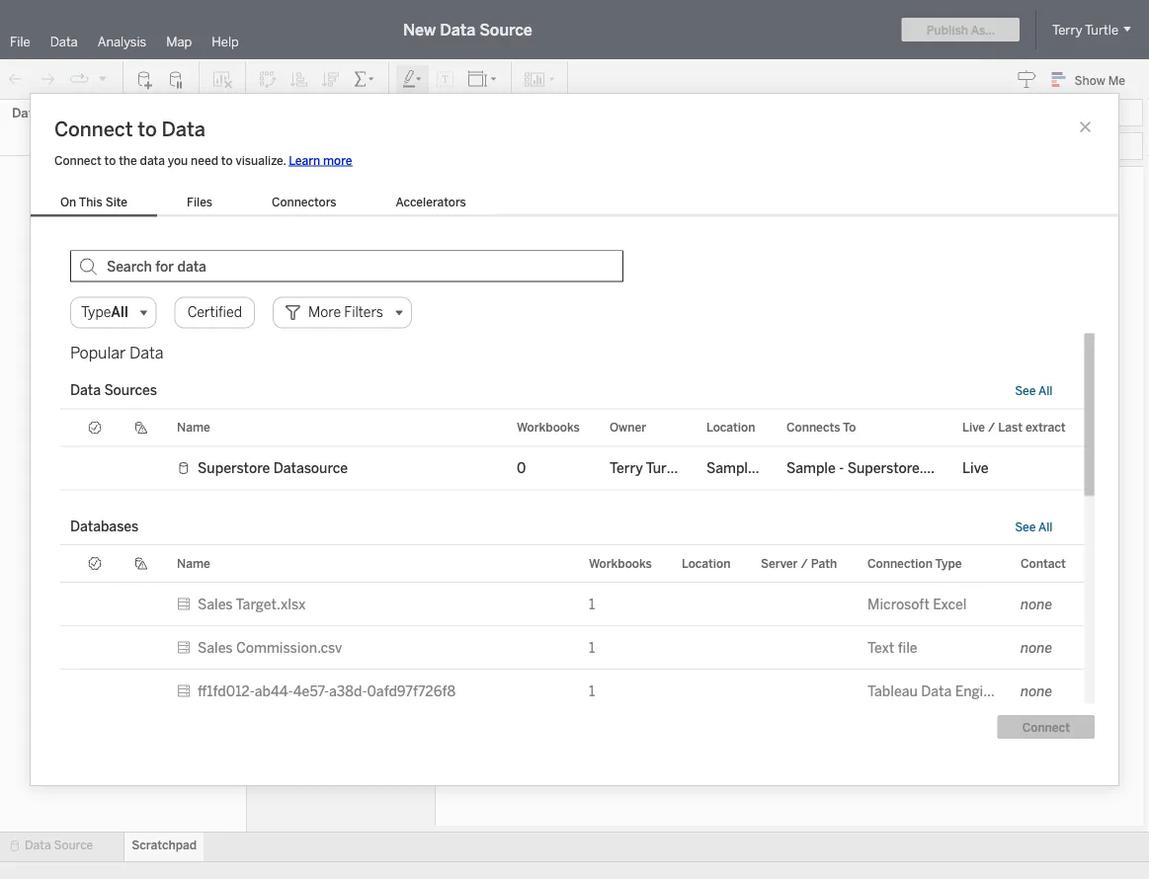 Task type: describe. For each thing, give the bounding box(es) containing it.
certified
[[188, 304, 242, 321]]

connectors
[[272, 195, 337, 210]]

in
[[808, 176, 826, 204]]

new data source
[[403, 20, 533, 39]]

name for data sources
[[177, 420, 210, 434]]

/ for path
[[801, 556, 808, 570]]

sort descending image
[[321, 70, 341, 89]]

live / last extract
[[963, 420, 1066, 434]]

live for live
[[963, 460, 989, 476]]

target.xlsx
[[236, 596, 306, 612]]

1 vertical spatial source
[[54, 839, 93, 853]]

map
[[166, 34, 192, 49]]

connect button
[[998, 716, 1095, 739]]

none for microsoft excel
[[1021, 596, 1053, 612]]

row containing superstore datasource
[[60, 447, 1085, 490]]

popular
[[70, 344, 126, 362]]

scratchpad
[[870, 176, 974, 204]]

more
[[323, 153, 352, 168]]

/ for last
[[989, 420, 996, 434]]

to for data
[[138, 118, 157, 141]]

show me
[[1075, 73, 1126, 87]]

1 horizontal spatial data
[[614, 176, 656, 204]]

replay animation image
[[97, 72, 109, 84]]

ff1fd012-
[[198, 683, 255, 699]]

accelerators
[[396, 195, 466, 210]]

0afd97f726f8
[[367, 683, 456, 699]]

publish as... button
[[902, 18, 1020, 42]]

to for the
[[104, 153, 116, 168]]

terry turtle inside row
[[610, 460, 684, 476]]

edit and test your data source changes in this scratchpad
[[443, 176, 974, 204]]

show labels image
[[436, 70, 456, 89]]

pause auto updates image
[[167, 70, 187, 89]]

the
[[119, 153, 137, 168]]

data sources
[[70, 382, 157, 398]]

your
[[567, 176, 609, 204]]

extract
[[1026, 420, 1066, 434]]

4e57-
[[293, 683, 329, 699]]

tableau data engine
[[868, 683, 1000, 699]]

row group containing sales target.xlsx
[[60, 583, 1085, 800]]

server / path
[[761, 556, 838, 570]]

see all button for superstore datasource
[[1015, 384, 1053, 398]]

all for 1
[[1039, 519, 1053, 534]]

owner
[[610, 420, 647, 434]]

0 vertical spatial data
[[140, 153, 165, 168]]

show
[[1075, 73, 1106, 87]]

microsoft excel
[[868, 596, 967, 612]]

on this site
[[60, 195, 128, 210]]

server
[[761, 556, 798, 570]]

marks
[[277, 210, 311, 224]]

certified button
[[175, 297, 255, 329]]

commission.csv
[[236, 640, 342, 656]]

visualize.
[[236, 153, 286, 168]]

superstore
[[198, 460, 270, 476]]

name for databases
[[177, 556, 210, 570]]

connect to the data you need to visualize. learn more
[[54, 153, 352, 168]]

excel
[[933, 596, 967, 612]]

sources
[[104, 382, 157, 398]]

color
[[271, 292, 299, 305]]

replay animation image
[[69, 69, 89, 89]]

data source
[[25, 839, 93, 853]]

this
[[79, 195, 103, 210]]

1 for sales target.xlsx
[[589, 596, 595, 612]]

totals image
[[353, 70, 377, 89]]

connect to data
[[54, 118, 206, 141]]

1 horizontal spatial source
[[480, 20, 533, 39]]

samples
[[707, 460, 763, 476]]

2 horizontal spatial to
[[221, 153, 233, 168]]

-
[[839, 460, 844, 476]]

scratchpad
[[132, 839, 197, 853]]

see all for 1
[[1015, 519, 1053, 534]]

popular data
[[70, 344, 164, 362]]

connect for connect to the data you need to visualize. learn more
[[54, 153, 101, 168]]

0 vertical spatial turtle
[[1085, 22, 1119, 38]]

connects to
[[787, 420, 856, 434]]

tableau
[[868, 683, 918, 699]]

contact
[[1021, 556, 1066, 570]]

a38d-
[[329, 683, 367, 699]]

row containing sales commission.csv
[[60, 626, 1085, 670]]

path
[[811, 556, 838, 570]]

see for 1
[[1015, 519, 1036, 534]]

sample - superstore.xls
[[787, 460, 942, 476]]

live for live / last extract
[[963, 420, 986, 434]]

grid for databases
[[60, 545, 1085, 842]]

clear sheet image
[[212, 70, 233, 89]]

none for text file
[[1021, 640, 1053, 656]]

0
[[517, 460, 526, 476]]

filters
[[277, 158, 312, 172]]

list box containing on this site
[[31, 191, 496, 217]]

databases
[[70, 518, 139, 534]]

superstore datasource
[[198, 460, 348, 476]]

this
[[830, 176, 866, 204]]

text for text file
[[868, 640, 895, 656]]

1 horizontal spatial terry
[[1053, 22, 1083, 38]]

and
[[485, 176, 520, 204]]



Task type: locate. For each thing, give the bounding box(es) containing it.
0 horizontal spatial /
[[801, 556, 808, 570]]

0 horizontal spatial turtle
[[646, 460, 684, 476]]

1 vertical spatial sales
[[198, 640, 233, 656]]

row containing ff1fd012-ab44-4e57-a38d-0afd97f726f8
[[60, 670, 1085, 713]]

publish as...
[[927, 22, 995, 37]]

learn
[[289, 153, 320, 168]]

text left file on the right bottom
[[868, 640, 895, 656]]

data
[[440, 20, 476, 39], [50, 34, 78, 49], [12, 105, 41, 121], [162, 118, 206, 141], [129, 344, 164, 362], [70, 382, 101, 398], [922, 683, 952, 699], [25, 839, 51, 853]]

terry turtle down owner on the top right of page
[[610, 460, 684, 476]]

0 vertical spatial grid
[[60, 409, 1085, 508]]

none
[[1021, 596, 1053, 612], [1021, 640, 1053, 656], [1021, 683, 1053, 699]]

see all button up extract
[[1015, 384, 1053, 398]]

1 vertical spatial see
[[1015, 519, 1036, 534]]

terry
[[1053, 22, 1083, 38], [610, 460, 643, 476]]

0 horizontal spatial workbooks
[[517, 420, 580, 434]]

/ left last on the top right
[[989, 420, 996, 434]]

turtle down owner on the top right of page
[[646, 460, 684, 476]]

microsoft
[[868, 596, 930, 612]]

0 vertical spatial 1
[[589, 596, 595, 612]]

sample
[[787, 460, 836, 476]]

2 vertical spatial none
[[1021, 683, 1053, 699]]

turtle
[[1085, 22, 1119, 38], [646, 460, 684, 476]]

live
[[963, 420, 986, 434], [963, 460, 989, 476]]

live down live / last extract
[[963, 460, 989, 476]]

sales commission.csv
[[198, 640, 342, 656]]

fit image
[[468, 70, 499, 89]]

see all up extract
[[1015, 384, 1053, 398]]

source
[[661, 176, 723, 204]]

1 vertical spatial grid
[[60, 545, 1085, 842]]

list box
[[31, 191, 496, 217]]

show/hide cards image
[[524, 70, 556, 89]]

grid for data sources
[[60, 409, 1085, 508]]

text file
[[868, 640, 918, 656]]

0 vertical spatial /
[[989, 420, 996, 434]]

name up superstore
[[177, 420, 210, 434]]

analytics
[[116, 105, 172, 121]]

ab44-
[[255, 683, 293, 699]]

sales for sales target.xlsx
[[198, 596, 233, 612]]

live left last on the top right
[[963, 420, 986, 434]]

row
[[60, 447, 1085, 490], [60, 583, 1085, 626], [60, 626, 1085, 670], [60, 670, 1085, 713]]

1 vertical spatial location
[[682, 556, 731, 570]]

1 row from the top
[[60, 447, 1085, 490]]

see up live / last extract
[[1015, 384, 1036, 398]]

file
[[898, 640, 918, 656]]

1 vertical spatial turtle
[[646, 460, 684, 476]]

ff1fd012-ab44-4e57-a38d-0afd97f726f8
[[198, 683, 456, 699]]

test
[[524, 176, 563, 204]]

1 see all button from the top
[[1015, 384, 1053, 398]]

grid containing superstore datasource
[[60, 409, 1085, 508]]

1 horizontal spatial to
[[138, 118, 157, 141]]

1 vertical spatial none
[[1021, 640, 1053, 656]]

learn more link
[[289, 153, 352, 168]]

connect for connect to data
[[54, 118, 133, 141]]

1 for sales commission.csv
[[589, 640, 595, 656]]

2 vertical spatial connect
[[1023, 720, 1071, 735]]

live inside row
[[963, 460, 989, 476]]

see all up contact
[[1015, 519, 1053, 534]]

1 horizontal spatial turtle
[[1085, 22, 1119, 38]]

0 horizontal spatial to
[[104, 153, 116, 168]]

0 vertical spatial connect
[[54, 118, 133, 141]]

1 1 from the top
[[589, 596, 595, 612]]

1 see from the top
[[1015, 384, 1036, 398]]

3 row from the top
[[60, 626, 1085, 670]]

connect inside button
[[1023, 720, 1071, 735]]

sales up ff1fd012-
[[198, 640, 233, 656]]

to left "the"
[[104, 153, 116, 168]]

show me button
[[1043, 64, 1144, 95]]

terry inside row
[[610, 460, 643, 476]]

new data source image
[[135, 70, 155, 89]]

1 horizontal spatial /
[[989, 420, 996, 434]]

1 none from the top
[[1021, 596, 1053, 612]]

none for tableau data engine
[[1021, 683, 1053, 699]]

new
[[403, 20, 436, 39]]

swap rows and columns image
[[258, 70, 278, 89]]

0 vertical spatial text
[[387, 292, 408, 305]]

3 1 from the top
[[589, 683, 595, 699]]

highlight image
[[401, 70, 424, 89]]

data
[[140, 153, 165, 168], [614, 176, 656, 204]]

0 vertical spatial all
[[1039, 384, 1053, 398]]

all
[[1039, 384, 1053, 398], [1039, 519, 1053, 534]]

0 vertical spatial none
[[1021, 596, 1053, 612]]

location left server
[[682, 556, 731, 570]]

type
[[936, 556, 962, 570]]

0 vertical spatial terry
[[1053, 22, 1083, 38]]

see up contact
[[1015, 519, 1036, 534]]

see
[[1015, 384, 1036, 398], [1015, 519, 1036, 534]]

superstore.xls
[[848, 460, 942, 476]]

to down new data source image on the top left of page
[[138, 118, 157, 141]]

source up fit icon
[[480, 20, 533, 39]]

publish
[[927, 22, 969, 37]]

analysis
[[98, 34, 146, 49]]

0 vertical spatial see
[[1015, 384, 1036, 398]]

2 see all button from the top
[[1015, 519, 1053, 534]]

see for superstore datasource
[[1015, 384, 1036, 398]]

source
[[480, 20, 533, 39], [54, 839, 93, 853]]

1 vertical spatial live
[[963, 460, 989, 476]]

1 horizontal spatial text
[[868, 640, 895, 656]]

0 vertical spatial terry turtle
[[1053, 22, 1119, 38]]

sort ascending image
[[290, 70, 309, 89]]

all for superstore datasource
[[1039, 384, 1053, 398]]

1 for ff1fd012-ab44-4e57-a38d-0afd97f726f8
[[589, 683, 595, 699]]

1 vertical spatial workbooks
[[589, 556, 652, 570]]

4 row from the top
[[60, 670, 1085, 713]]

1 vertical spatial /
[[801, 556, 808, 570]]

row containing sales target.xlsx
[[60, 583, 1085, 626]]

1 vertical spatial all
[[1039, 519, 1053, 534]]

data right your
[[614, 176, 656, 204]]

0 horizontal spatial data
[[140, 153, 165, 168]]

site
[[105, 195, 128, 210]]

3 none from the top
[[1021, 683, 1053, 699]]

0 vertical spatial location
[[707, 420, 756, 434]]

text
[[387, 292, 408, 305], [868, 640, 895, 656]]

to right need
[[221, 153, 233, 168]]

datasource
[[273, 460, 348, 476]]

0 vertical spatial live
[[963, 420, 986, 434]]

see all button up contact
[[1015, 519, 1053, 534]]

help
[[212, 34, 239, 49]]

see all
[[1015, 384, 1053, 398], [1015, 519, 1053, 534]]

0 vertical spatial see all
[[1015, 384, 1053, 398]]

files
[[187, 195, 213, 210]]

terry turtle up show me button
[[1053, 22, 1119, 38]]

terry turtle
[[1053, 22, 1119, 38], [610, 460, 684, 476]]

location up samples
[[707, 420, 756, 434]]

2 row from the top
[[60, 583, 1085, 626]]

2 grid from the top
[[60, 545, 1085, 842]]

see all button
[[1015, 384, 1053, 398], [1015, 519, 1053, 534]]

all up contact
[[1039, 519, 1053, 534]]

0 horizontal spatial terry turtle
[[610, 460, 684, 476]]

0 vertical spatial see all button
[[1015, 384, 1053, 398]]

1 vertical spatial connect
[[54, 153, 101, 168]]

1 vertical spatial terry turtle
[[610, 460, 684, 476]]

0 vertical spatial workbooks
[[517, 420, 580, 434]]

all up extract
[[1039, 384, 1053, 398]]

sales target.xlsx
[[198, 596, 306, 612]]

text right size
[[387, 292, 408, 305]]

text inside row
[[868, 640, 895, 656]]

data guide image
[[1018, 69, 1038, 89]]

connection type
[[868, 556, 962, 570]]

see all button for 1
[[1015, 519, 1053, 534]]

connects
[[787, 420, 841, 434]]

as...
[[971, 22, 995, 37]]

1 all from the top
[[1039, 384, 1053, 398]]

last
[[999, 420, 1023, 434]]

2 all from the top
[[1039, 519, 1053, 534]]

terry up show
[[1053, 22, 1083, 38]]

1 grid from the top
[[60, 409, 1085, 508]]

1 see all from the top
[[1015, 384, 1053, 398]]

see all for superstore datasource
[[1015, 384, 1053, 398]]

terry down owner on the top right of page
[[610, 460, 643, 476]]

0 horizontal spatial terry
[[610, 460, 643, 476]]

2 see from the top
[[1015, 519, 1036, 534]]

1 name from the top
[[177, 420, 210, 434]]

redo image
[[38, 70, 57, 89]]

0 vertical spatial sales
[[198, 596, 233, 612]]

1 vertical spatial see all button
[[1015, 519, 1053, 534]]

1 vertical spatial name
[[177, 556, 210, 570]]

grid containing sales target.xlsx
[[60, 545, 1085, 842]]

edit
[[443, 176, 481, 204]]

you
[[168, 153, 188, 168]]

1 horizontal spatial workbooks
[[589, 556, 652, 570]]

2 see all from the top
[[1015, 519, 1053, 534]]

/
[[989, 420, 996, 434], [801, 556, 808, 570]]

2 none from the top
[[1021, 640, 1053, 656]]

name up 'sales target.xlsx'
[[177, 556, 210, 570]]

data inside row
[[922, 683, 952, 699]]

me
[[1109, 73, 1126, 87]]

1 vertical spatial text
[[868, 640, 895, 656]]

1 vertical spatial terry
[[610, 460, 643, 476]]

sales left target.xlsx
[[198, 596, 233, 612]]

1 live from the top
[[963, 420, 986, 434]]

1 vertical spatial data
[[614, 176, 656, 204]]

row group
[[60, 583, 1085, 800]]

0 vertical spatial source
[[480, 20, 533, 39]]

text for text
[[387, 292, 408, 305]]

0 horizontal spatial source
[[54, 839, 93, 853]]

need
[[191, 153, 218, 168]]

1 vertical spatial 1
[[589, 640, 595, 656]]

engine
[[956, 683, 1000, 699]]

grid
[[60, 409, 1085, 508], [60, 545, 1085, 842]]

connect
[[54, 118, 133, 141], [54, 153, 101, 168], [1023, 720, 1071, 735]]

on
[[60, 195, 76, 210]]

turtle inside row
[[646, 460, 684, 476]]

connect for connect
[[1023, 720, 1071, 735]]

sales for sales commission.csv
[[198, 640, 233, 656]]

turtle up show me
[[1085, 22, 1119, 38]]

2 1 from the top
[[589, 640, 595, 656]]

changes
[[727, 176, 804, 204]]

2 sales from the top
[[198, 640, 233, 656]]

connection
[[868, 556, 933, 570]]

1 sales from the top
[[198, 596, 233, 612]]

2 live from the top
[[963, 460, 989, 476]]

to
[[138, 118, 157, 141], [104, 153, 116, 168], [221, 153, 233, 168]]

1 horizontal spatial terry turtle
[[1053, 22, 1119, 38]]

1 vertical spatial see all
[[1015, 519, 1053, 534]]

size
[[330, 292, 352, 305]]

location
[[707, 420, 756, 434], [682, 556, 731, 570]]

2 vertical spatial 1
[[589, 683, 595, 699]]

0 vertical spatial name
[[177, 420, 210, 434]]

0 horizontal spatial text
[[387, 292, 408, 305]]

to
[[843, 420, 856, 434]]

data right "the"
[[140, 153, 165, 168]]

file
[[10, 34, 30, 49]]

undo image
[[6, 70, 26, 89]]

/ left path
[[801, 556, 808, 570]]

source left the scratchpad
[[54, 839, 93, 853]]

2 name from the top
[[177, 556, 210, 570]]



Task type: vqa. For each thing, say whether or not it's contained in the screenshot.
the bottom id
no



